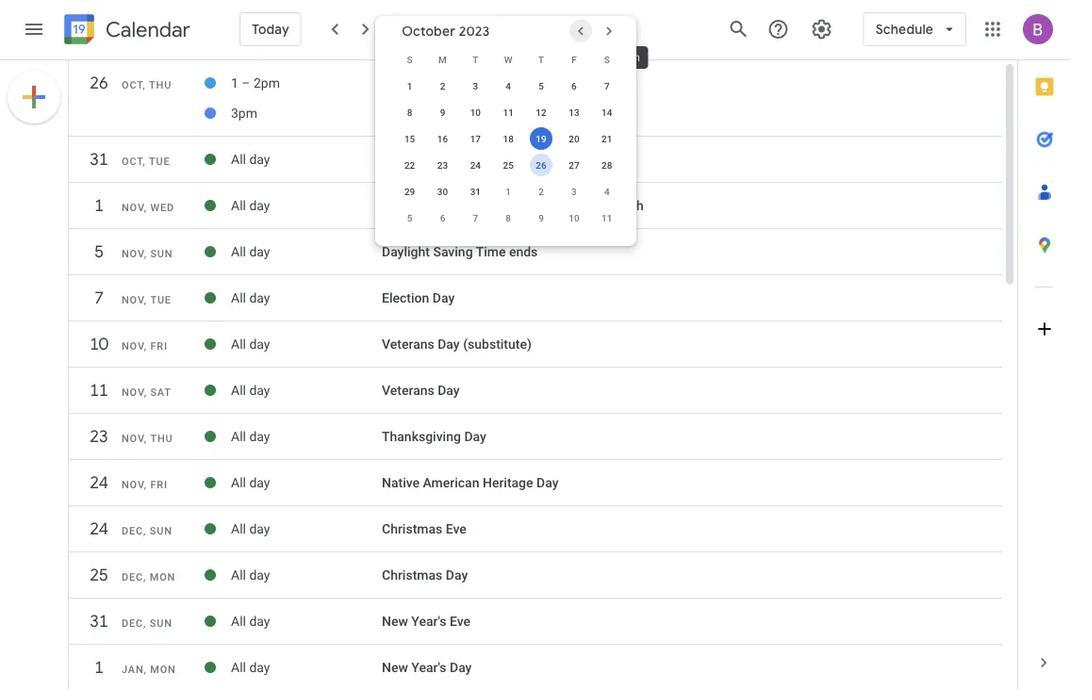 Task type: vqa. For each thing, say whether or not it's contained in the screenshot.


Task type: locate. For each thing, give the bounding box(es) containing it.
oct for oct , tue
[[122, 156, 143, 167]]

sun for 24
[[150, 525, 172, 537]]

thu for 26
[[149, 79, 172, 91]]

7 down 31 element
[[473, 212, 478, 224]]

heritage inside "1" row
[[552, 198, 603, 213]]

8 all from the top
[[231, 475, 246, 491]]

25 for 25 link
[[89, 564, 108, 586]]

all day cell for thanksgiving day
[[231, 422, 382, 452]]

new year's day button
[[382, 660, 472, 676]]

all
[[231, 152, 246, 167], [231, 198, 246, 213], [231, 244, 246, 260], [231, 290, 246, 306], [231, 336, 246, 352], [231, 383, 246, 398], [231, 429, 246, 444], [231, 475, 246, 491], [231, 521, 246, 537], [231, 568, 246, 583], [231, 614, 246, 629], [231, 660, 246, 676]]

2023 for oct
[[440, 16, 486, 42]]

7 for 7 link
[[94, 287, 103, 309]]

0 vertical spatial 25
[[503, 159, 514, 171]]

dec right 25 link
[[122, 572, 143, 583]]

christmas down 'native'
[[382, 521, 443, 537]]

all for daylight saving time ends
[[231, 244, 246, 260]]

15
[[405, 133, 415, 144]]

christmas inside 25 row
[[382, 568, 443, 583]]

4 all from the top
[[231, 290, 246, 306]]

day inside 23 row
[[464, 429, 486, 444]]

1 day from the top
[[249, 152, 270, 167]]

1 up 3pm
[[231, 75, 238, 91]]

sun inside 5 row
[[150, 248, 173, 260]]

– right 'october 2023'
[[491, 16, 504, 42]]

1 vertical spatial 25
[[89, 564, 108, 586]]

2 t from the left
[[539, 54, 544, 65]]

mon inside 25 row
[[150, 572, 176, 583]]

1 horizontal spatial t
[[539, 54, 544, 65]]

10 all day from the top
[[231, 568, 270, 583]]

all inside 25 row
[[231, 568, 246, 583]]

thu for 23
[[150, 433, 173, 445]]

all day inside 23 row
[[231, 429, 270, 444]]

day for daylight saving time ends
[[249, 244, 270, 260]]

12 all day cell from the top
[[231, 653, 382, 683]]

all day cell for first day of american indian heritage month
[[231, 191, 382, 221]]

nov right 7 link
[[122, 294, 144, 306]]

7 row
[[69, 281, 1003, 324]]

veterans down election
[[382, 336, 435, 352]]

11 row
[[69, 373, 1003, 417]]

0 horizontal spatial s
[[407, 54, 413, 65]]

, inside 25 row
[[143, 572, 146, 583]]

american
[[453, 198, 509, 213], [423, 475, 480, 491]]

1 inside cell
[[231, 75, 238, 91]]

3 day from the top
[[249, 244, 270, 260]]

4 all day cell from the top
[[231, 283, 382, 313]]

2 horizontal spatial 7
[[604, 80, 610, 91]]

23 link
[[82, 420, 116, 454]]

dec
[[122, 525, 143, 537], [122, 572, 143, 583], [122, 618, 143, 630]]

0 horizontal spatial 7
[[94, 287, 103, 309]]

all day inside 5 row
[[231, 244, 270, 260]]

all inside 10 row
[[231, 336, 246, 352]]

23 down 16
[[437, 159, 448, 171]]

7 inside "row"
[[94, 287, 103, 309]]

1 vertical spatial 24 link
[[82, 512, 116, 546]]

5 for november 5 'element'
[[407, 212, 413, 224]]

1 year's from the top
[[412, 614, 447, 629]]

5 inside row
[[94, 241, 103, 263]]

thu down calendar
[[149, 79, 172, 91]]

halloween button
[[382, 152, 444, 167]]

5 all day cell from the top
[[231, 329, 382, 359]]

0 vertical spatial veterans
[[382, 336, 435, 352]]

month
[[606, 51, 641, 64]]

christmas for 25
[[382, 568, 443, 583]]

1 veterans from the top
[[382, 336, 435, 352]]

0 vertical spatial 10
[[470, 107, 481, 118]]

24 row
[[69, 466, 1003, 509], [69, 512, 1003, 556]]

19, today element
[[530, 127, 553, 150]]

7 all day cell from the top
[[231, 422, 382, 452]]

indian
[[512, 198, 549, 213]]

0 vertical spatial 31 row
[[69, 142, 1003, 186]]

tue down 'nov , sun'
[[150, 294, 172, 306]]

6 down 30 element
[[440, 212, 445, 224]]

day inside 11 row
[[249, 383, 270, 398]]

tue for 31
[[149, 156, 170, 167]]

day for new year's day
[[249, 660, 270, 676]]

f
[[572, 54, 577, 65]]

0 horizontal spatial t
[[473, 54, 479, 65]]

oct right 26 'link'
[[122, 79, 143, 91]]

thanksgiving
[[382, 429, 461, 444]]

row group
[[393, 73, 624, 231]]

5 day from the top
[[249, 336, 270, 352]]

2 24 link from the top
[[82, 512, 116, 546]]

2 31 row from the top
[[69, 605, 1003, 648]]

31 link down 25 link
[[82, 605, 116, 639]]

new
[[382, 614, 408, 629], [382, 660, 408, 676]]

day for thanksgiving day
[[249, 429, 270, 444]]

11 all day cell from the top
[[231, 606, 382, 637]]

mon right jan
[[150, 664, 176, 676]]

1 horizontal spatial s
[[604, 54, 610, 65]]

year's for 31
[[412, 614, 447, 629]]

mon for 25
[[150, 572, 176, 583]]

sun inside 31 row
[[150, 618, 172, 630]]

9 up 16 element
[[440, 107, 445, 118]]

7 up 10 link
[[94, 287, 103, 309]]

, for new year's day
[[144, 664, 147, 676]]

tab list
[[1019, 60, 1070, 637]]

25 inside row
[[89, 564, 108, 586]]

4 all day from the top
[[231, 290, 270, 306]]

0 horizontal spatial 2
[[440, 80, 445, 91]]

0 horizontal spatial 3
[[473, 80, 478, 91]]

8
[[407, 107, 413, 118], [506, 212, 511, 224]]

30
[[437, 186, 448, 197]]

s up title
[[407, 54, 413, 65]]

1 vertical spatial 4
[[604, 186, 610, 197]]

5 inside 'element'
[[407, 212, 413, 224]]

all day for halloween
[[231, 152, 270, 167]]

0 vertical spatial new
[[382, 614, 408, 629]]

1 31 link from the top
[[82, 142, 116, 176]]

18 element
[[497, 127, 520, 150]]

0 vertical spatial 2
[[440, 80, 445, 91]]

oct up nov , wed
[[122, 156, 143, 167]]

23
[[437, 159, 448, 171], [89, 426, 108, 448]]

nov for 10
[[122, 340, 144, 352]]

24 row down 23 row
[[69, 466, 1003, 509]]

oct for oct , thu
[[122, 79, 143, 91]]

all inside 11 row
[[231, 383, 246, 398]]

0 vertical spatial fri
[[150, 340, 168, 352]]

oct 2023 – oct 2024 button
[[392, 16, 626, 42]]

5 nov from the top
[[122, 387, 144, 398]]

12 all day from the top
[[231, 660, 270, 676]]

31 for new year's eve
[[89, 611, 108, 632]]

1 vertical spatial sun
[[150, 525, 172, 537]]

day inside 5 row
[[249, 244, 270, 260]]

dec up dec , mon
[[122, 525, 143, 537]]

0 vertical spatial 31
[[89, 149, 108, 170]]

grid
[[69, 60, 1003, 690]]

mon inside "1" row
[[150, 664, 176, 676]]

1 for november 1 element
[[506, 186, 511, 197]]

27 element
[[563, 154, 586, 176]]

all day inside 11 row
[[231, 383, 270, 398]]

10 down november 3 element
[[569, 212, 580, 224]]

24 link for native
[[82, 466, 116, 500]]

31 row
[[69, 142, 1003, 186], [69, 605, 1003, 648]]

3 row from the top
[[393, 99, 624, 125]]

6
[[572, 80, 577, 91], [440, 212, 445, 224]]

0 vertical spatial 24
[[470, 159, 481, 171]]

day
[[249, 152, 270, 167], [249, 198, 270, 213], [249, 244, 270, 260], [249, 290, 270, 306], [249, 336, 270, 352], [249, 383, 270, 398], [249, 429, 270, 444], [249, 475, 270, 491], [249, 521, 270, 537], [249, 568, 270, 583], [249, 614, 270, 629], [249, 660, 270, 676]]

1 vertical spatial nov , fri
[[122, 479, 168, 491]]

2 vertical spatial 24
[[89, 518, 108, 540]]

native
[[382, 475, 420, 491]]

all day cell inside the 7 "row"
[[231, 283, 382, 313]]

1 all from the top
[[231, 152, 246, 167]]

s right next
[[604, 54, 610, 65]]

dec , sun for 24
[[122, 525, 172, 537]]

all day cell for daylight saving time ends
[[231, 237, 382, 267]]

1 nov from the top
[[122, 202, 144, 214]]

10 all from the top
[[231, 568, 246, 583]]

task! button
[[399, 105, 430, 121]]

, for halloween
[[143, 156, 146, 167]]

veterans day
[[382, 383, 460, 398]]

tue inside 31 row
[[149, 156, 170, 167]]

0 horizontal spatial –
[[242, 75, 250, 91]]

new for 1
[[382, 660, 408, 676]]

1 left jan
[[94, 657, 103, 679]]

3pm
[[231, 105, 257, 121]]

all day cell inside 10 row
[[231, 329, 382, 359]]

24
[[470, 159, 481, 171], [89, 472, 108, 494], [89, 518, 108, 540]]

10 day from the top
[[249, 568, 270, 583]]

saving
[[433, 244, 473, 260]]

9 all day from the top
[[231, 521, 270, 537]]

nov , fri down nov , thu
[[122, 479, 168, 491]]

2
[[440, 80, 445, 91], [539, 186, 544, 197]]

1 for 1 link corresponding to new
[[94, 657, 103, 679]]

1 vertical spatial eve
[[450, 614, 471, 629]]

2 new from the top
[[382, 660, 408, 676]]

eve inside 31 row
[[450, 614, 471, 629]]

tue up wed
[[149, 156, 170, 167]]

day for 1
[[412, 198, 434, 213]]

0 vertical spatial year's
[[412, 614, 447, 629]]

1 horizontal spatial 26
[[536, 159, 547, 171]]

dec up jan
[[122, 618, 143, 630]]

dec inside 31 row
[[122, 618, 143, 630]]

all day cell inside 23 row
[[231, 422, 382, 452]]

all day inside 25 row
[[231, 568, 270, 583]]

thu inside 26 row
[[149, 79, 172, 91]]

1 vertical spatial 7
[[473, 212, 478, 224]]

, inside 23 row
[[144, 433, 147, 445]]

11 all from the top
[[231, 614, 246, 629]]

2 dec from the top
[[122, 572, 143, 583]]

6 day from the top
[[249, 383, 270, 398]]

row down 18 element
[[393, 152, 624, 178]]

25 inside row group
[[503, 159, 514, 171]]

fri up sat
[[150, 340, 168, 352]]

all for new year's day
[[231, 660, 246, 676]]

10 up 17
[[470, 107, 481, 118]]

5
[[539, 80, 544, 91], [407, 212, 413, 224], [94, 241, 103, 263]]

10
[[470, 107, 481, 118], [569, 212, 580, 224], [89, 333, 108, 355]]

1 vertical spatial 9
[[539, 212, 544, 224]]

2 vertical spatial 5
[[94, 241, 103, 263]]

cell
[[382, 68, 993, 98]]

26 inside 'element'
[[536, 159, 547, 171]]

dec , sun up dec , mon
[[122, 525, 172, 537]]

26 left oct , thu
[[89, 72, 108, 94]]

all day for veterans day
[[231, 383, 270, 398]]

1 horizontal spatial 8
[[506, 212, 511, 224]]

1 vertical spatial 6
[[440, 212, 445, 224]]

sun down wed
[[150, 248, 173, 260]]

0 vertical spatial dec , sun
[[122, 525, 172, 537]]

7 inside 'element'
[[473, 212, 478, 224]]

0 horizontal spatial 11
[[89, 380, 108, 401]]

7 all day from the top
[[231, 429, 270, 444]]

25
[[503, 159, 514, 171], [89, 564, 108, 586]]

9 all day cell from the top
[[231, 514, 382, 544]]

26 link
[[82, 66, 116, 100]]

8 day from the top
[[249, 475, 270, 491]]

sun up the jan , mon
[[150, 618, 172, 630]]

year's down new year's eve button at bottom
[[412, 660, 447, 676]]

6 nov from the top
[[122, 433, 144, 445]]

1 vertical spatial 11
[[602, 212, 613, 224]]

0 vertical spatial 9
[[440, 107, 445, 118]]

day inside 23 row
[[249, 429, 270, 444]]

year's
[[412, 614, 447, 629], [412, 660, 447, 676]]

5 up 7 link
[[94, 241, 103, 263]]

2 up indian
[[539, 186, 544, 197]]

mon
[[150, 572, 176, 583], [150, 664, 176, 676]]

1 vertical spatial 23
[[89, 426, 108, 448]]

0 vertical spatial 11
[[503, 107, 514, 118]]

9 day from the top
[[249, 521, 270, 537]]

7 day from the top
[[249, 429, 270, 444]]

10 element
[[464, 101, 487, 124]]

10 down 7 link
[[89, 333, 108, 355]]

oct up w
[[508, 16, 544, 42]]

oct inside 26 row
[[122, 79, 143, 91]]

9 inside november 9 element
[[539, 212, 544, 224]]

0 vertical spatial 4
[[506, 80, 511, 91]]

all day cell inside 5 row
[[231, 237, 382, 267]]

fri inside 10 row
[[150, 340, 168, 352]]

11 element
[[497, 101, 520, 124]]

21 element
[[596, 127, 618, 150]]

row down w
[[393, 73, 624, 99]]

1 row from the top
[[393, 46, 624, 73]]

new inside 31 row
[[382, 614, 408, 629]]

year's inside 31 row
[[412, 614, 447, 629]]

nov inside 11 row
[[122, 387, 144, 398]]

all for christmas day
[[231, 568, 246, 583]]

–
[[491, 16, 504, 42], [242, 75, 250, 91]]

24 link up 25 link
[[82, 512, 116, 546]]

1 horizontal spatial 9
[[539, 212, 544, 224]]

2 nov from the top
[[122, 248, 144, 260]]

thu inside 23 row
[[150, 433, 173, 445]]

1 vertical spatial mon
[[150, 664, 176, 676]]

row containing 8
[[393, 99, 624, 125]]

11 all day from the top
[[231, 614, 270, 629]]

dec , mon
[[122, 572, 176, 583]]

day down veterans day (substitute) button
[[438, 383, 460, 398]]

time
[[476, 244, 506, 260]]

6 all day cell from the top
[[231, 375, 382, 406]]

nov , tue
[[122, 294, 172, 306]]

1 dec from the top
[[122, 525, 143, 537]]

7 up 14 element
[[604, 80, 610, 91]]

0 horizontal spatial 26
[[89, 72, 108, 94]]

thu
[[149, 79, 172, 91], [150, 433, 173, 445]]

veterans inside 10 row
[[382, 336, 435, 352]]

0 vertical spatial 31 link
[[82, 142, 116, 176]]

0 horizontal spatial heritage
[[483, 475, 533, 491]]

veterans
[[382, 336, 435, 352], [382, 383, 435, 398]]

oct inside 31 row
[[122, 156, 143, 167]]

all day cell for new year's day
[[231, 653, 382, 683]]

day inside the 7 "row"
[[249, 290, 270, 306]]

0 horizontal spatial 10
[[89, 333, 108, 355]]

1 link up 5 link
[[82, 189, 116, 223]]

12 day from the top
[[249, 660, 270, 676]]

9 down november 2 element
[[539, 212, 544, 224]]

all day for christmas eve
[[231, 521, 270, 537]]

veterans for 11
[[382, 383, 435, 398]]

11 up the 23 link
[[89, 380, 108, 401]]

11 down november 4 element
[[602, 212, 613, 224]]

20
[[569, 133, 580, 144]]

year's up new year's day
[[412, 614, 447, 629]]

1 vertical spatial 31
[[470, 186, 481, 197]]

eve down "native american heritage day" button
[[446, 521, 467, 537]]

3
[[473, 80, 478, 91], [572, 186, 577, 197]]

task!
[[399, 105, 430, 121]]

8 all day from the top
[[231, 475, 270, 491]]

0 vertical spatial 24 link
[[82, 466, 116, 500]]

0 vertical spatial nov , fri
[[122, 340, 168, 352]]

dec , sun down dec , mon
[[122, 618, 172, 630]]

11 for november 11 element
[[602, 212, 613, 224]]

12 all from the top
[[231, 660, 246, 676]]

6 all day from the top
[[231, 383, 270, 398]]

3 all day cell from the top
[[231, 237, 382, 267]]

1 vertical spatial thu
[[150, 433, 173, 445]]

sun for 31
[[150, 618, 172, 630]]

nov , fri right 10 link
[[122, 340, 168, 352]]

1 horizontal spatial 23
[[437, 159, 448, 171]]

1 vertical spatial 10
[[569, 212, 580, 224]]

2 1 link from the top
[[82, 651, 116, 685]]

title
[[382, 75, 408, 91]]

1 horizontal spatial 3
[[572, 186, 577, 197]]

3 up 10 element
[[473, 80, 478, 91]]

26 row
[[69, 66, 1003, 109]]

26
[[89, 72, 108, 94], [536, 159, 547, 171]]

7 nov from the top
[[122, 479, 144, 491]]

1 vertical spatial 8
[[506, 212, 511, 224]]

row containing 1
[[393, 73, 624, 99]]

16 element
[[431, 127, 454, 150]]

day for halloween
[[249, 152, 270, 167]]

nov right 10 link
[[122, 340, 144, 352]]

7 row from the top
[[393, 205, 624, 231]]

all for veterans day
[[231, 383, 246, 398]]

8 up 15 element
[[407, 107, 413, 118]]

10 inside grid
[[89, 333, 108, 355]]

nov inside 23 row
[[122, 433, 144, 445]]

row up "25" element
[[393, 125, 624, 152]]

2 all day from the top
[[231, 198, 270, 213]]

8 left indian
[[506, 212, 511, 224]]

thu down sat
[[150, 433, 173, 445]]

26 down 19
[[536, 159, 547, 171]]

2 vertical spatial 11
[[89, 380, 108, 401]]

0 horizontal spatial 25
[[89, 564, 108, 586]]

nov inside 5 row
[[122, 248, 144, 260]]

0 vertical spatial thu
[[149, 79, 172, 91]]

1 all day cell from the top
[[231, 144, 382, 174]]

– left the 2pm
[[242, 75, 250, 91]]

1 1 link from the top
[[82, 189, 116, 223]]

24 for christmas
[[89, 518, 108, 540]]

fri down nov , thu
[[150, 479, 168, 491]]

year's inside "1" row
[[412, 660, 447, 676]]

6 row from the top
[[393, 178, 624, 205]]

row down november 1 element
[[393, 205, 624, 231]]

0 vertical spatial 1 link
[[82, 189, 116, 223]]

christmas eve
[[382, 521, 467, 537]]

1 vertical spatial 24 row
[[69, 512, 1003, 556]]

title los angeles
[[382, 75, 488, 91]]

row down oct 2023 – oct 2024 button
[[393, 46, 624, 73]]

, for thanksgiving day
[[144, 433, 147, 445]]

1 horizontal spatial 25
[[503, 159, 514, 171]]

1 vertical spatial 24
[[89, 472, 108, 494]]

day for 11
[[438, 383, 460, 398]]

1 vertical spatial 3
[[572, 186, 577, 197]]

17 element
[[464, 127, 487, 150]]

day inside 25 row
[[249, 568, 270, 583]]

nov down nov , thu
[[122, 479, 144, 491]]

oct 2023 – oct 2024
[[400, 16, 596, 42]]

nov for 5
[[122, 248, 144, 260]]

2 vertical spatial 7
[[94, 287, 103, 309]]

1 vertical spatial 1 row
[[69, 651, 1003, 690]]

thanksgiving day button
[[382, 429, 486, 444]]

29 element
[[399, 180, 421, 203]]

11 up 18
[[503, 107, 514, 118]]

day for 7
[[433, 290, 455, 306]]

24 link down the 23 link
[[82, 466, 116, 500]]

11 day from the top
[[249, 614, 270, 629]]

oct up "los"
[[400, 16, 435, 42]]

tue
[[149, 156, 170, 167], [150, 294, 172, 306]]

next
[[578, 51, 603, 64]]

11 link
[[82, 373, 116, 407]]

2 dec , sun from the top
[[122, 618, 172, 630]]

year's for 1
[[412, 660, 447, 676]]

sat
[[150, 387, 171, 398]]

0 vertical spatial sun
[[150, 248, 173, 260]]

nov right the 23 link
[[122, 433, 144, 445]]

1 horizontal spatial heritage
[[552, 198, 603, 213]]

dec inside 25 row
[[122, 572, 143, 583]]

0 vertical spatial 24 row
[[69, 466, 1003, 509]]

31
[[89, 149, 108, 170], [470, 186, 481, 197], [89, 611, 108, 632]]

nov for 11
[[122, 387, 144, 398]]

2 all from the top
[[231, 198, 246, 213]]

2 nov , fri from the top
[[122, 479, 168, 491]]

2 24 row from the top
[[69, 512, 1003, 556]]

all day cell for native american heritage day
[[231, 468, 382, 498]]

10 for 10 link
[[89, 333, 108, 355]]

3 dec from the top
[[122, 618, 143, 630]]

10 for 10 element
[[470, 107, 481, 118]]

, inside 5 row
[[144, 248, 147, 260]]

5 all day from the top
[[231, 336, 270, 352]]

oct
[[400, 16, 435, 42], [508, 16, 544, 42], [122, 79, 143, 91], [122, 156, 143, 167]]

24 link for christmas
[[82, 512, 116, 546]]

8 inside november 8 "element"
[[506, 212, 511, 224]]

4 row from the top
[[393, 125, 624, 152]]

31 down 24 element
[[470, 186, 481, 197]]

2 christmas from the top
[[382, 568, 443, 583]]

, inside 10 row
[[144, 340, 147, 352]]

5 for 5 link
[[94, 241, 103, 263]]

2 31 link from the top
[[82, 605, 116, 639]]

first day of american indian heritage month
[[382, 198, 644, 213]]

sun for 5
[[150, 248, 173, 260]]

1 up 5 link
[[94, 195, 103, 216]]

2 row from the top
[[393, 73, 624, 99]]

1 link for new
[[82, 651, 116, 685]]

1 t from the left
[[473, 54, 479, 65]]

day for 10
[[438, 336, 460, 352]]

25 down 18
[[503, 159, 514, 171]]

all for veterans day (substitute)
[[231, 336, 246, 352]]

6 all from the top
[[231, 383, 246, 398]]

mon right 25 link
[[150, 572, 176, 583]]

26 element
[[530, 154, 553, 176]]

all day cell
[[231, 144, 382, 174], [231, 191, 382, 221], [231, 237, 382, 267], [231, 283, 382, 313], [231, 329, 382, 359], [231, 375, 382, 406], [231, 422, 382, 452], [231, 468, 382, 498], [231, 514, 382, 544], [231, 560, 382, 590], [231, 606, 382, 637], [231, 653, 382, 683]]

2 veterans from the top
[[382, 383, 435, 398]]

0 horizontal spatial 5
[[94, 241, 103, 263]]

1 vertical spatial 26
[[536, 159, 547, 171]]

all inside the 7 "row"
[[231, 290, 246, 306]]

november 8 element
[[497, 207, 520, 229]]

4 day from the top
[[249, 290, 270, 306]]

eve
[[446, 521, 467, 537], [450, 614, 471, 629]]

24 down 17
[[470, 159, 481, 171]]

31 link left oct , tue on the top left of page
[[82, 142, 116, 176]]

day up new year's eve button at bottom
[[446, 568, 468, 583]]

new down new year's eve
[[382, 660, 408, 676]]

day for 25
[[446, 568, 468, 583]]

t up 26 row
[[539, 54, 544, 65]]

25 row
[[69, 558, 1003, 602]]

(substitute)
[[463, 336, 532, 352]]

1 vertical spatial veterans
[[382, 383, 435, 398]]

24 down the 23 link
[[89, 472, 108, 494]]

tue for 7
[[150, 294, 172, 306]]

1 horizontal spatial 2
[[539, 186, 544, 197]]

11 for 11 element
[[503, 107, 514, 118]]

10 all day cell from the top
[[231, 560, 382, 590]]

cell containing title
[[382, 68, 993, 98]]

day inside 10 row
[[249, 336, 270, 352]]

4 up 11 element
[[506, 80, 511, 91]]

all for christmas eve
[[231, 521, 246, 537]]

2 right "los"
[[440, 80, 445, 91]]

1 horizontal spatial –
[[491, 16, 504, 42]]

1 horizontal spatial 10
[[470, 107, 481, 118]]

day inside 11 row
[[438, 383, 460, 398]]

dec , sun
[[122, 525, 172, 537], [122, 618, 172, 630]]

nov , fri inside 10 row
[[122, 340, 168, 352]]

all day cell inside 11 row
[[231, 375, 382, 406]]

4 up 'month'
[[604, 186, 610, 197]]

1 fri from the top
[[150, 340, 168, 352]]

0 vertical spatial christmas
[[382, 521, 443, 537]]

30 element
[[431, 180, 454, 203]]

native american heritage day button
[[382, 475, 559, 491]]

row containing 29
[[393, 178, 624, 205]]

1 horizontal spatial 5
[[407, 212, 413, 224]]

, inside 11 row
[[144, 387, 147, 398]]

november 5 element
[[399, 207, 421, 229]]

3 all day from the top
[[231, 244, 270, 260]]

nov , sat
[[122, 387, 171, 398]]

election day button
[[382, 290, 455, 306]]

7
[[604, 80, 610, 91], [473, 212, 478, 224], [94, 287, 103, 309]]

3 nov from the top
[[122, 294, 144, 306]]

0 vertical spatial tue
[[149, 156, 170, 167]]

nov inside the 7 "row"
[[122, 294, 144, 306]]

1 vertical spatial 31 row
[[69, 605, 1003, 648]]

1 vertical spatial new
[[382, 660, 408, 676]]

,
[[143, 79, 146, 91], [143, 156, 146, 167], [144, 202, 147, 214], [144, 248, 147, 260], [144, 294, 147, 306], [144, 340, 147, 352], [144, 387, 147, 398], [144, 433, 147, 445], [144, 479, 147, 491], [143, 525, 146, 537], [143, 572, 146, 583], [143, 618, 146, 630], [144, 664, 147, 676]]

10 inside 'element'
[[569, 212, 580, 224]]

1 vertical spatial 31 link
[[82, 605, 116, 639]]

christmas
[[382, 521, 443, 537], [382, 568, 443, 583]]

2 day from the top
[[249, 198, 270, 213]]

7 all from the top
[[231, 429, 246, 444]]

row
[[393, 46, 624, 73], [393, 73, 624, 99], [393, 99, 624, 125], [393, 125, 624, 152], [393, 152, 624, 178], [393, 178, 624, 205], [393, 205, 624, 231]]

2 fri from the top
[[150, 479, 168, 491]]

25 left dec , mon
[[89, 564, 108, 586]]

23 for 23 element
[[437, 159, 448, 171]]

nov for 1
[[122, 202, 144, 214]]

1 vertical spatial dec
[[122, 572, 143, 583]]

1 s from the left
[[407, 54, 413, 65]]

1 vertical spatial christmas
[[382, 568, 443, 583]]

26 inside 'link'
[[89, 72, 108, 94]]

0 vertical spatial dec
[[122, 525, 143, 537]]

, for veterans day (substitute)
[[144, 340, 147, 352]]

31 down 25 link
[[89, 611, 108, 632]]

24 up 25 link
[[89, 518, 108, 540]]

1 christmas from the top
[[382, 521, 443, 537]]

dec , sun inside 31 row
[[122, 618, 172, 630]]

1
[[231, 75, 238, 91], [407, 80, 413, 91], [506, 186, 511, 197], [94, 195, 103, 216], [94, 657, 103, 679]]

2 all day cell from the top
[[231, 191, 382, 221]]

veterans inside 11 row
[[382, 383, 435, 398]]

0 horizontal spatial 23
[[89, 426, 108, 448]]

2023
[[440, 16, 486, 42], [459, 23, 490, 40]]

0 vertical spatial mon
[[150, 572, 176, 583]]

all day for daylight saving time ends
[[231, 244, 270, 260]]

1 vertical spatial tue
[[150, 294, 172, 306]]

1 dec , sun from the top
[[122, 525, 172, 537]]

1 link
[[82, 189, 116, 223], [82, 651, 116, 685]]

november 1 element
[[497, 180, 520, 203]]

3 all from the top
[[231, 244, 246, 260]]

day for christmas eve
[[249, 521, 270, 537]]

5 up 12 element
[[539, 80, 544, 91]]

nov left wed
[[122, 202, 144, 214]]

1 horizontal spatial 11
[[503, 107, 514, 118]]

day inside the 7 "row"
[[433, 290, 455, 306]]

0 vertical spatial 1 row
[[69, 189, 1003, 232]]

day down 29
[[412, 198, 434, 213]]

, inside the 7 "row"
[[144, 294, 147, 306]]

christmas down christmas eve
[[382, 568, 443, 583]]

11
[[503, 107, 514, 118], [602, 212, 613, 224], [89, 380, 108, 401]]

8 all day cell from the top
[[231, 468, 382, 498]]

nov inside 10 row
[[122, 340, 144, 352]]

2 horizontal spatial 5
[[539, 80, 544, 91]]

1 up first day of american indian heritage month button
[[506, 186, 511, 197]]

14 element
[[596, 101, 618, 124]]

24 row up 25 row
[[69, 512, 1003, 556]]

all day cell inside 25 row
[[231, 560, 382, 590]]

day inside 10 row
[[438, 336, 460, 352]]

sun up dec , mon
[[150, 525, 172, 537]]

day left (substitute)
[[438, 336, 460, 352]]

5 row from the top
[[393, 152, 624, 178]]

new down christmas day button at the bottom left of page
[[382, 614, 408, 629]]

2 year's from the top
[[412, 660, 447, 676]]

5 all from the top
[[231, 336, 246, 352]]

– inside cell
[[242, 75, 250, 91]]

9 all from the top
[[231, 521, 246, 537]]

11 inside "link"
[[89, 380, 108, 401]]

1 vertical spatial american
[[423, 475, 480, 491]]

nov right 5 link
[[122, 248, 144, 260]]

0 vertical spatial 23
[[437, 159, 448, 171]]

all inside 5 row
[[231, 244, 246, 260]]

1 nov , fri from the top
[[122, 340, 168, 352]]

day inside 25 row
[[446, 568, 468, 583]]

24 link
[[82, 466, 116, 500], [82, 512, 116, 546]]

23 element
[[431, 154, 454, 176]]

1 new from the top
[[382, 614, 408, 629]]

23 inside the 23 link
[[89, 426, 108, 448]]

0 vertical spatial 6
[[572, 80, 577, 91]]

all day inside the 7 "row"
[[231, 290, 270, 306]]

dec inside 24 row
[[122, 525, 143, 537]]

23 down 11 "link"
[[89, 426, 108, 448]]

row up november 8 "element"
[[393, 178, 624, 205]]

tue inside the 7 "row"
[[150, 294, 172, 306]]

4 nov from the top
[[122, 340, 144, 352]]

2 vertical spatial 10
[[89, 333, 108, 355]]

1 24 link from the top
[[82, 466, 116, 500]]

22 element
[[399, 154, 421, 176]]

6 down f
[[572, 80, 577, 91]]

nov , fri
[[122, 340, 168, 352], [122, 479, 168, 491]]

23 inside 23 element
[[437, 159, 448, 171]]

veterans up thanksgiving
[[382, 383, 435, 398]]

1 row
[[69, 189, 1003, 232], [69, 651, 1003, 690]]

next month
[[578, 51, 641, 64]]

all inside 23 row
[[231, 429, 246, 444]]

1 all day from the top
[[231, 152, 270, 167]]

fri for 24
[[150, 479, 168, 491]]

t up angeles
[[473, 54, 479, 65]]

all day inside 10 row
[[231, 336, 270, 352]]

day
[[412, 198, 434, 213], [433, 290, 455, 306], [438, 336, 460, 352], [438, 383, 460, 398], [464, 429, 486, 444], [537, 475, 559, 491], [446, 568, 468, 583], [450, 660, 472, 676]]

31 left oct , tue on the top left of page
[[89, 149, 108, 170]]



Task type: describe. For each thing, give the bounding box(es) containing it.
28
[[602, 159, 613, 171]]

all day for veterans day (substitute)
[[231, 336, 270, 352]]

0 horizontal spatial 4
[[506, 80, 511, 91]]

28 element
[[596, 154, 618, 176]]

0 vertical spatial 5
[[539, 80, 544, 91]]

2pm
[[254, 75, 280, 91]]

christmas for 24
[[382, 521, 443, 537]]

dec , sun for 31
[[122, 618, 172, 630]]

, for daylight saving time ends
[[144, 248, 147, 260]]

row containing s
[[393, 46, 624, 73]]

1 horizontal spatial 6
[[572, 80, 577, 91]]

first day of american indian heritage month button
[[382, 198, 644, 213]]

nov , sun
[[122, 248, 173, 260]]

11 for 11 "link"
[[89, 380, 108, 401]]

26 cell
[[525, 152, 558, 178]]

row containing 22
[[393, 152, 624, 178]]

3pm cell
[[231, 98, 382, 128]]

, for christmas day
[[143, 572, 146, 583]]

31 link for new year's eve
[[82, 605, 116, 639]]

1 vertical spatial 2
[[539, 186, 544, 197]]

november 7 element
[[464, 207, 487, 229]]

all day cell for election day
[[231, 283, 382, 313]]

25 for "25" element
[[503, 159, 514, 171]]

november 2 element
[[530, 180, 553, 203]]

cell inside 26 row
[[382, 68, 993, 98]]

angeles
[[440, 75, 488, 91]]

27
[[569, 159, 580, 171]]

17
[[470, 133, 481, 144]]

25 link
[[82, 558, 116, 592]]

row group containing 1
[[393, 73, 624, 231]]

29
[[405, 186, 415, 197]]

16
[[437, 133, 448, 144]]

1 for 1 link for first
[[94, 195, 103, 216]]

dec for 24
[[122, 525, 143, 537]]

election
[[382, 290, 429, 306]]

first
[[382, 198, 408, 213]]

24 for native
[[89, 472, 108, 494]]

0 vertical spatial eve
[[446, 521, 467, 537]]

13
[[569, 107, 580, 118]]

veterans for 10
[[382, 336, 435, 352]]

1 left "los"
[[407, 80, 413, 91]]

31 for halloween
[[89, 149, 108, 170]]

dec for 31
[[122, 618, 143, 630]]

15 element
[[399, 127, 421, 150]]

dec for 25
[[122, 572, 143, 583]]

day for 23
[[464, 429, 486, 444]]

all day for election day
[[231, 290, 270, 306]]

w
[[504, 54, 513, 65]]

halloween
[[382, 152, 444, 167]]

1 31 row from the top
[[69, 142, 1003, 186]]

calendar element
[[60, 10, 190, 52]]

thanksgiving day
[[382, 429, 486, 444]]

5 link
[[82, 235, 116, 269]]

26 row group
[[69, 66, 1003, 137]]

23 for the 23 link
[[89, 426, 108, 448]]

calendar
[[106, 17, 190, 43]]

today
[[252, 21, 289, 38]]

31 inside row group
[[470, 186, 481, 197]]

all day for native american heritage day
[[231, 475, 270, 491]]

0 vertical spatial 7
[[604, 80, 610, 91]]

0 vertical spatial 3
[[473, 80, 478, 91]]

all day for new year's day
[[231, 660, 270, 676]]

14
[[602, 107, 613, 118]]

new year's eve button
[[382, 614, 471, 629]]

mon for 1
[[150, 664, 176, 676]]

nov for 24
[[122, 479, 144, 491]]

1 24 row from the top
[[69, 466, 1003, 509]]

day for native american heritage day
[[249, 475, 270, 491]]

19
[[536, 133, 547, 144]]

all day cell for veterans day (substitute)
[[231, 329, 382, 359]]

all for election day
[[231, 290, 246, 306]]

20 element
[[563, 127, 586, 150]]

1 – 2pm cell
[[231, 68, 382, 98]]

1 for 1 – 2pm
[[231, 75, 238, 91]]

0 vertical spatial american
[[453, 198, 509, 213]]

all day cell for veterans day
[[231, 375, 382, 406]]

2 s from the left
[[604, 54, 610, 65]]

13 element
[[563, 101, 586, 124]]

19 cell
[[525, 125, 558, 152]]

all for thanksgiving day
[[231, 429, 246, 444]]

november 10 element
[[563, 207, 586, 229]]

november 11 element
[[596, 207, 618, 229]]

native american heritage day
[[382, 475, 559, 491]]

1 link for first
[[82, 189, 116, 223]]

all day for christmas day
[[231, 568, 270, 583]]

october 2023 grid
[[393, 46, 624, 231]]

row containing 15
[[393, 125, 624, 152]]

all day cell for new year's eve
[[231, 606, 382, 637]]

election day
[[382, 290, 455, 306]]

new year's day
[[382, 660, 472, 676]]

ends
[[509, 244, 538, 260]]

wed
[[150, 202, 174, 214]]

all day cell for halloween
[[231, 144, 382, 174]]

day for veterans day
[[249, 383, 270, 398]]

nov , thu
[[122, 433, 173, 445]]

month
[[606, 198, 644, 213]]

veterans day button
[[382, 383, 460, 398]]

31 element
[[464, 180, 487, 203]]

november 3 element
[[563, 180, 586, 203]]

jan
[[122, 664, 144, 676]]

24 element
[[464, 154, 487, 176]]

christmas eve button
[[382, 521, 467, 537]]

veterans day (substitute)
[[382, 336, 532, 352]]

5 row
[[69, 235, 1003, 278]]

day for election day
[[249, 290, 270, 306]]

0 vertical spatial –
[[491, 16, 504, 42]]

0 horizontal spatial 8
[[407, 107, 413, 118]]

26 for 26 'element'
[[536, 159, 547, 171]]

, inside 26 row
[[143, 79, 146, 91]]

nov , fri for 24
[[122, 479, 168, 491]]

0 horizontal spatial 6
[[440, 212, 445, 224]]

jan , mon
[[122, 664, 176, 676]]

2 1 row from the top
[[69, 651, 1003, 690]]

all day cell for christmas day
[[231, 560, 382, 590]]

nov for 7
[[122, 294, 144, 306]]

october
[[402, 23, 456, 40]]

oct , tue
[[122, 156, 170, 167]]

26 for 26 'link'
[[89, 72, 108, 94]]

1 – 2pm
[[231, 75, 280, 91]]

all for first day of american indian heritage month
[[231, 198, 246, 213]]

22
[[405, 159, 415, 171]]

today button
[[240, 12, 302, 46]]

nov , wed
[[122, 202, 174, 214]]

all day for thanksgiving day
[[231, 429, 270, 444]]

12 element
[[530, 101, 553, 124]]

daylight saving time ends
[[382, 244, 538, 260]]

christmas day
[[382, 568, 468, 583]]

10 row
[[69, 327, 1003, 371]]

daylight
[[382, 244, 430, 260]]

new for 31
[[382, 614, 408, 629]]

calendar heading
[[102, 17, 190, 43]]

november 9 element
[[530, 207, 553, 229]]

day for new year's eve
[[249, 614, 270, 629]]

18
[[503, 133, 514, 144]]

24 inside october 2023 grid
[[470, 159, 481, 171]]

1 horizontal spatial 4
[[604, 186, 610, 197]]

1 1 row from the top
[[69, 189, 1003, 232]]

21
[[602, 133, 613, 144]]

day down 23 row
[[537, 475, 559, 491]]

christmas day button
[[382, 568, 468, 583]]

, for new year's eve
[[143, 618, 146, 630]]

november 4 element
[[596, 180, 618, 203]]

daylight saving time ends button
[[382, 244, 538, 260]]

new year's eve
[[382, 614, 471, 629]]

oct , thu
[[122, 79, 172, 91]]

november 6 element
[[431, 207, 454, 229]]

day down new year's eve
[[450, 660, 472, 676]]

31 link for halloween
[[82, 142, 116, 176]]

, for native american heritage day
[[144, 479, 147, 491]]

of
[[437, 198, 449, 213]]

october 2023
[[402, 23, 490, 40]]

, for christmas eve
[[143, 525, 146, 537]]

veterans day (substitute) button
[[382, 336, 532, 352]]

all for halloween
[[231, 152, 246, 167]]

oct for oct 2023 – oct 2024
[[400, 16, 435, 42]]

all for new year's eve
[[231, 614, 246, 629]]

10 for november 10 'element'
[[569, 212, 580, 224]]

fri for 10
[[150, 340, 168, 352]]

m
[[439, 54, 447, 65]]

7 link
[[82, 281, 116, 315]]

25 element
[[497, 154, 520, 176]]

, for first day of american indian heritage month
[[144, 202, 147, 214]]

grid containing 26
[[69, 60, 1003, 690]]

, for election day
[[144, 294, 147, 306]]

23 row
[[69, 420, 1003, 463]]

nov for 23
[[122, 433, 144, 445]]

, for veterans day
[[144, 387, 147, 398]]

2024
[[548, 16, 596, 42]]

row containing 5
[[393, 205, 624, 231]]

all day for new year's eve
[[231, 614, 270, 629]]

los
[[416, 75, 437, 91]]

0 horizontal spatial 9
[[440, 107, 445, 118]]

10 link
[[82, 327, 116, 361]]

12
[[536, 107, 547, 118]]



